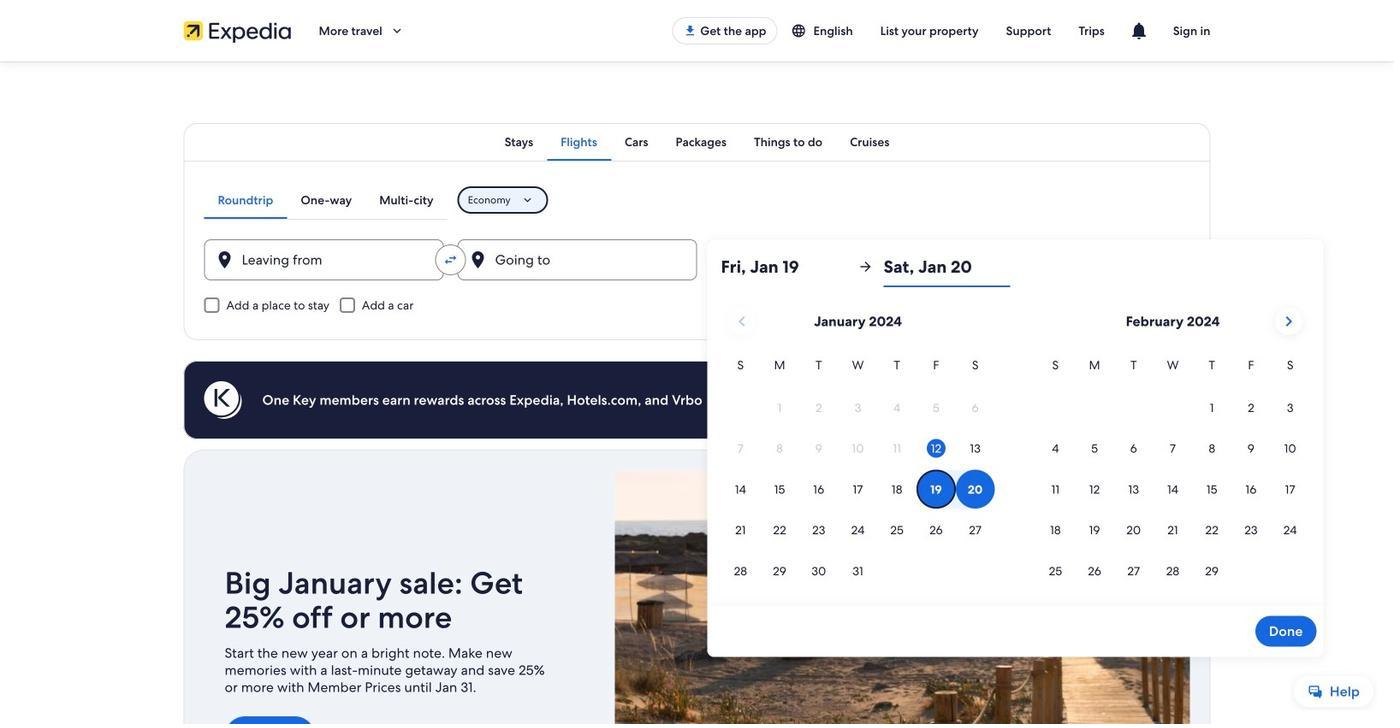 Task type: locate. For each thing, give the bounding box(es) containing it.
application
[[721, 301, 1310, 593]]

tab list
[[184, 123, 1211, 161], [204, 181, 447, 219]]

previous month image
[[732, 312, 752, 332]]

main content
[[0, 62, 1394, 725]]

1 vertical spatial tab list
[[204, 181, 447, 219]]

expedia logo image
[[184, 19, 291, 43]]

0 vertical spatial tab list
[[184, 123, 1211, 161]]

january 2024 element
[[721, 356, 995, 593]]



Task type: describe. For each thing, give the bounding box(es) containing it.
communication center icon image
[[1129, 21, 1149, 41]]

download the app button image
[[683, 24, 697, 38]]

today element
[[927, 440, 946, 458]]

swap origin and destination values image
[[443, 252, 458, 268]]

small image
[[791, 23, 813, 39]]

directional image
[[858, 259, 873, 275]]

more travel image
[[389, 23, 405, 39]]

next month image
[[1279, 312, 1299, 332]]

february 2024 element
[[1036, 356, 1310, 593]]



Task type: vqa. For each thing, say whether or not it's contained in the screenshot.
Swap origin and destination values image
yes



